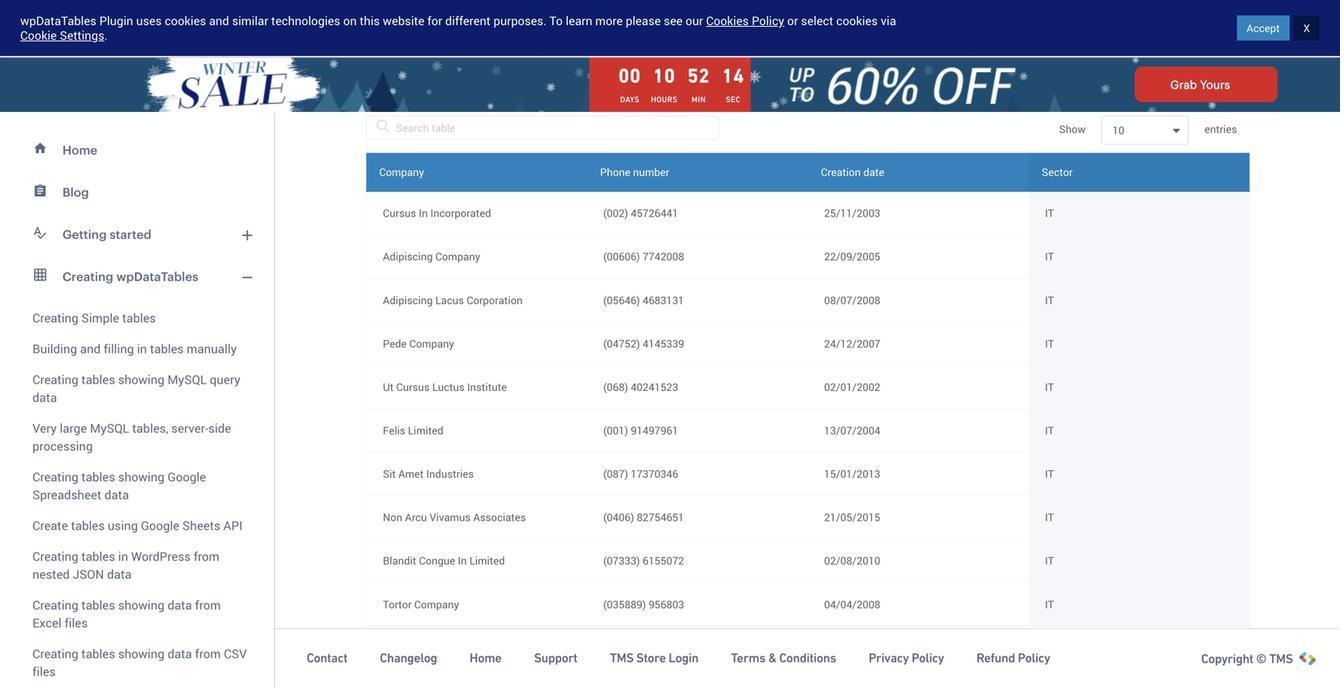 Task type: vqa. For each thing, say whether or not it's contained in the screenshot.
Vivamus
yes



Task type: locate. For each thing, give the bounding box(es) containing it.
excel inside in this tutorial, we will learn how to create a editable tables from an excel or csv imported data, or from a google spreadsheet. let's watch a live demo of the imported table first, and then go through the steps needed to create it.
[[722, 3, 751, 16]]

10 inside button
[[1113, 123, 1125, 137]]

showing inside creating tables showing mysql query data
[[118, 371, 164, 388]]

1 horizontal spatial cookies
[[836, 13, 878, 29]]

creating inside creating tables showing data from excel files
[[32, 597, 78, 613]]

very large mysql tables, server-side processing
[[32, 420, 231, 454]]

tables up to create
[[640, 3, 674, 16]]

0 horizontal spatial home
[[62, 143, 97, 157]]

tables inside 'create tables using google sheets api' link
[[71, 517, 105, 534]]

tables down the filling
[[81, 371, 115, 388]]

grab yours link
[[1135, 67, 1278, 102]]

showing down "creating tables in wordpress from nested json data" link
[[118, 597, 164, 613]]

or
[[754, 3, 765, 16], [878, 3, 889, 16], [787, 13, 798, 29]]

creating tables showing data from excel files link
[[10, 590, 264, 639]]

0 horizontal spatial 10
[[653, 65, 676, 87]]

0 vertical spatial google
[[931, 3, 970, 16]]

creating inside "creating tables showing data from csv files"
[[32, 645, 78, 662]]

company for tortor company
[[414, 597, 459, 612]]

company right tortor
[[414, 597, 459, 612]]

pede
[[383, 336, 407, 351]]

tms left store
[[610, 651, 634, 665]]

5 it from the top
[[1045, 380, 1054, 394]]

excel down nested
[[32, 615, 62, 631]]

tables inside creating tables showing data from excel files
[[81, 597, 115, 613]]

blog
[[62, 185, 89, 199]]

limited right felis
[[408, 423, 443, 438]]

query
[[210, 371, 240, 388]]

2 horizontal spatial in
[[458, 554, 467, 568]]

2 horizontal spatial or
[[878, 3, 889, 16]]

1 horizontal spatial in
[[419, 206, 428, 220]]

company: activate to sort column ascending element
[[366, 153, 587, 192]]

(0406) 82754651
[[603, 510, 684, 525]]

nested
[[32, 566, 70, 583]]

1 vertical spatial in
[[419, 206, 428, 220]]

from
[[676, 3, 703, 16], [892, 3, 918, 16], [194, 548, 220, 565], [195, 597, 221, 613], [195, 645, 221, 662]]

side
[[208, 420, 231, 437]]

it for 04/04/2008
[[1045, 597, 1054, 612]]

1 horizontal spatial 10
[[1113, 123, 1125, 137]]

0 horizontal spatial learn
[[475, 3, 503, 16]]

0 horizontal spatial a
[[583, 3, 590, 16]]

policy right cookies
[[752, 13, 784, 29]]

1 horizontal spatial csv
[[768, 3, 791, 16]]

sheets
[[182, 517, 220, 534]]

0 vertical spatial home link
[[10, 129, 264, 171]]

4 showing from the top
[[118, 645, 164, 662]]

2 horizontal spatial and
[[411, 19, 432, 32]]

the down to
[[525, 19, 543, 32]]

home up blog at left
[[62, 143, 97, 157]]

13/07/2004
[[824, 423, 881, 438]]

0 horizontal spatial policy
[[752, 13, 784, 29]]

for
[[427, 13, 442, 29]]

data inside creating tables showing google spreadsheet data
[[104, 486, 129, 503]]

terms & conditions link
[[731, 650, 836, 666]]

creation date: activate to sort column ascending element
[[808, 153, 1029, 192]]

limited
[[408, 423, 443, 438], [470, 554, 505, 568]]

tables inside "creating tables showing data from csv files"
[[81, 645, 115, 662]]

data down creating tables showing data from excel files link
[[168, 645, 192, 662]]

from for creating tables showing data from excel files
[[195, 597, 221, 613]]

an
[[705, 3, 719, 16]]

a up needed
[[583, 3, 590, 16]]

0 vertical spatial the
[[1192, 3, 1210, 16]]

showing for creating tables showing data from csv files
[[118, 645, 164, 662]]

0 horizontal spatial and
[[80, 340, 101, 357]]

from inside creating tables showing data from excel files
[[195, 597, 221, 613]]

10 it from the top
[[1045, 597, 1054, 612]]

2 adipiscing from the top
[[383, 293, 433, 307]]

1 it from the top
[[1045, 206, 1054, 220]]

plugin
[[99, 13, 133, 29]]

0 vertical spatial in
[[353, 3, 363, 16]]

showing for creating tables showing data from excel files
[[118, 597, 164, 613]]

imported up get
[[1213, 3, 1263, 16]]

data right json
[[107, 566, 132, 583]]

in right the filling
[[137, 340, 147, 357]]

google inside creating tables showing google spreadsheet data
[[168, 469, 206, 485]]

creating simple tables
[[32, 310, 156, 326]]

changelog link
[[380, 650, 437, 666]]

creating inside creating tables in wordpress from nested json data
[[32, 548, 78, 565]]

through
[[479, 19, 523, 32]]

creating inside creating wpdatatables "link"
[[62, 269, 113, 284]]

2 vertical spatial google
[[141, 517, 179, 534]]

(087) 17370346
[[603, 467, 678, 481]]

in inside creating tables in wordpress from nested json data
[[118, 548, 128, 565]]

08/07/2008
[[824, 293, 881, 307]]

in left incorporated
[[419, 206, 428, 220]]

blandit congue in limited
[[383, 554, 505, 568]]

learn up through
[[475, 3, 503, 16]]

tables for create tables using google sheets api
[[71, 517, 105, 534]]

wpdatatables inside wpdatatables plugin uses cookies and similar technologies on this website for different purposes. to learn more please see our cookies policy or select cookies via cookie settings .
[[20, 13, 96, 29]]

0 vertical spatial csv
[[768, 3, 791, 16]]

1 vertical spatial csv
[[224, 645, 247, 662]]

get started
[[1220, 20, 1278, 36]]

0 vertical spatial wpdatatables
[[20, 13, 96, 29]]

google up the wordpress
[[141, 517, 179, 534]]

data up very
[[32, 389, 57, 406]]

1 adipiscing from the top
[[383, 249, 433, 264]]

showing down "building and filling in tables manually" "link"
[[118, 371, 164, 388]]

10 up hours
[[653, 65, 676, 87]]

1 vertical spatial files
[[32, 663, 56, 680]]

0 vertical spatial files
[[65, 615, 88, 631]]

7742008
[[643, 249, 684, 264]]

in inside "link"
[[137, 340, 147, 357]]

creating inside creating tables showing mysql query data
[[32, 371, 78, 388]]

see
[[664, 13, 683, 29]]

3 showing from the top
[[118, 597, 164, 613]]

4 it from the top
[[1045, 336, 1054, 351]]

and left similar on the top of the page
[[209, 13, 229, 29]]

0 vertical spatial cursus
[[383, 206, 416, 220]]

create tables using google sheets api
[[32, 517, 243, 534]]

2 showing from the top
[[118, 469, 164, 485]]

and down tutorial,
[[411, 19, 432, 32]]

showing inside creating tables showing google spreadsheet data
[[118, 469, 164, 485]]

wpdatatables
[[20, 13, 96, 29], [116, 269, 198, 284]]

conditions
[[779, 651, 836, 665]]

in right the congue
[[458, 554, 467, 568]]

6 it from the top
[[1045, 423, 1054, 438]]

accept button
[[1237, 15, 1290, 41]]

creating tables showing google spreadsheet data link
[[10, 462, 264, 510]]

tables left using
[[71, 517, 105, 534]]

0 horizontal spatial imported
[[794, 3, 845, 16]]

google down 'server-'
[[168, 469, 206, 485]]

2 horizontal spatial policy
[[1018, 651, 1050, 665]]

9 it from the top
[[1045, 554, 1054, 568]]

1 vertical spatial 10
[[1113, 123, 1125, 137]]

tms
[[610, 651, 634, 665], [1269, 652, 1293, 666]]

tables,
[[132, 420, 168, 437]]

tables inside creating tables showing google spreadsheet data
[[81, 469, 115, 485]]

home left the support link
[[470, 651, 502, 665]]

data up using
[[104, 486, 129, 503]]

blandit
[[383, 554, 416, 568]]

csv inside in this tutorial, we will learn how to create a editable tables from an excel or csv imported data, or from a google spreadsheet. let's watch a live demo of the imported table first, and then go through the steps needed to create it.
[[768, 3, 791, 16]]

company right pede
[[409, 336, 454, 351]]

0 horizontal spatial in
[[353, 3, 363, 16]]

0 vertical spatial limited
[[408, 423, 443, 438]]

files
[[65, 615, 88, 631], [32, 663, 56, 680]]

print
[[399, 84, 424, 99]]

this right 'on'
[[360, 13, 380, 29]]

8 it from the top
[[1045, 510, 1054, 525]]

4683131
[[643, 293, 684, 307]]

a live
[[1113, 3, 1141, 16]]

creating for creating tables showing google spreadsheet data
[[32, 469, 78, 485]]

1 horizontal spatial and
[[209, 13, 229, 29]]

1 horizontal spatial learn
[[566, 13, 593, 29]]

10 right show
[[1113, 123, 1125, 137]]

1 vertical spatial limited
[[470, 554, 505, 568]]

&
[[768, 651, 777, 665]]

0 horizontal spatial mysql
[[90, 420, 129, 437]]

1 vertical spatial home link
[[470, 650, 502, 666]]

files inside creating tables showing data from excel files
[[65, 615, 88, 631]]

a right via
[[921, 3, 928, 16]]

google inside in this tutorial, we will learn how to create a editable tables from an excel or csv imported data, or from a google spreadsheet. let's watch a live demo of the imported table first, and then go through the steps needed to create it.
[[931, 3, 970, 16]]

policy
[[752, 13, 784, 29], [912, 651, 944, 665], [1018, 651, 1050, 665]]

(001)
[[603, 423, 628, 438]]

tables down json
[[81, 597, 115, 613]]

creating for creating tables showing data from excel files
[[32, 597, 78, 613]]

1 horizontal spatial policy
[[912, 651, 944, 665]]

To text field
[[824, 668, 1013, 687]]

0 vertical spatial excel
[[722, 3, 751, 16]]

purposes.
[[494, 13, 547, 29]]

0 vertical spatial mysql
[[168, 371, 207, 388]]

(068) 40241523
[[603, 380, 678, 394]]

imported left the data,
[[794, 3, 845, 16]]

arcu
[[405, 510, 427, 525]]

home link up blog at left
[[10, 129, 264, 171]]

1 vertical spatial in
[[118, 548, 128, 565]]

1 horizontal spatial or
[[787, 13, 798, 29]]

2 it from the top
[[1045, 249, 1054, 264]]

showing down very large mysql tables, server-side processing link
[[118, 469, 164, 485]]

from inside "creating tables showing data from csv files"
[[195, 645, 221, 662]]

this up table
[[366, 3, 386, 16]]

and inside wpdatatables plugin uses cookies and similar technologies on this website for different purposes. to learn more please see our cookies policy or select cookies via cookie settings .
[[209, 13, 229, 29]]

data down the wordpress
[[168, 597, 192, 613]]

1 horizontal spatial limited
[[470, 554, 505, 568]]

creating for creating tables showing mysql query data
[[32, 371, 78, 388]]

company for adipiscing company
[[435, 249, 480, 264]]

learn right to
[[566, 13, 593, 29]]

phone number: activate to sort column ascending element
[[587, 153, 808, 192]]

1 vertical spatial google
[[168, 469, 206, 485]]

0 horizontal spatial the
[[525, 19, 543, 32]]

cursus up the adipiscing company
[[383, 206, 416, 220]]

6155072
[[643, 554, 684, 568]]

wpdatatables left .
[[20, 13, 96, 29]]

company up cursus in incorporated
[[379, 165, 424, 179]]

in up table
[[353, 3, 363, 16]]

tables up spreadsheet at the left of the page
[[81, 469, 115, 485]]

2 a from the left
[[921, 3, 928, 16]]

tables down creating tables showing data from excel files
[[81, 645, 115, 662]]

first,
[[383, 19, 408, 32]]

1 vertical spatial mysql
[[90, 420, 129, 437]]

ut
[[383, 380, 394, 394]]

more
[[595, 13, 623, 29]]

showing inside creating tables showing data from excel files
[[118, 597, 164, 613]]

sit amet industries
[[383, 467, 474, 481]]

from inside creating tables in wordpress from nested json data
[[194, 548, 220, 565]]

limited down associates
[[470, 554, 505, 568]]

and left the filling
[[80, 340, 101, 357]]

15/01/2013
[[824, 467, 881, 481]]

cookies
[[706, 13, 749, 29]]

the
[[1192, 3, 1210, 16], [525, 19, 543, 32]]

sec
[[726, 95, 741, 104]]

technologies
[[271, 13, 340, 29]]

filling
[[104, 340, 134, 357]]

it
[[1045, 206, 1054, 220], [1045, 249, 1054, 264], [1045, 293, 1054, 307], [1045, 336, 1054, 351], [1045, 380, 1054, 394], [1045, 423, 1054, 438], [1045, 467, 1054, 481], [1045, 510, 1054, 525], [1045, 554, 1054, 568], [1045, 597, 1054, 612]]

we
[[435, 3, 451, 16]]

settings
[[60, 27, 104, 43]]

1 vertical spatial the
[[525, 19, 543, 32]]

1 horizontal spatial excel
[[722, 3, 751, 16]]

from for creating tables showing data from csv files
[[195, 645, 221, 662]]

tables inside creating tables showing mysql query data
[[81, 371, 115, 388]]

or left the select
[[787, 13, 798, 29]]

adipiscing left lacus
[[383, 293, 433, 307]]

creating inside creating simple tables "link"
[[32, 310, 78, 326]]

google left spreadsheet.
[[931, 3, 970, 16]]

0 horizontal spatial wpdatatables
[[20, 13, 96, 29]]

cookies policy link
[[706, 13, 784, 29]]

excel inside creating tables showing data from excel files
[[32, 615, 62, 631]]

x button
[[1294, 15, 1320, 41]]

0 horizontal spatial excel
[[32, 615, 62, 631]]

0 horizontal spatial files
[[32, 663, 56, 680]]

tables inside creating simple tables "link"
[[122, 310, 156, 326]]

showing down creating tables showing data from excel files link
[[118, 645, 164, 662]]

1 vertical spatial adipiscing
[[383, 293, 433, 307]]

1 horizontal spatial wpdatatables
[[116, 269, 198, 284]]

showing inside "creating tables showing data from csv files"
[[118, 645, 164, 662]]

tms right ©
[[1269, 652, 1293, 666]]

number
[[633, 165, 670, 179]]

(035889) 956803
[[603, 597, 684, 612]]

40241523
[[631, 380, 678, 394]]

1 horizontal spatial files
[[65, 615, 88, 631]]

tortor
[[383, 597, 412, 612]]

(05646) 4683131
[[603, 293, 684, 307]]

needed
[[578, 19, 619, 32]]

it for 24/12/2007
[[1045, 336, 1054, 351]]

spreadsheet
[[32, 486, 101, 503]]

1 horizontal spatial a
[[921, 3, 928, 16]]

home link left the support link
[[470, 650, 502, 666]]

or right cookies
[[754, 3, 765, 16]]

tables inside in this tutorial, we will learn how to create a editable tables from an excel or csv imported data, or from a google spreadsheet. let's watch a live demo of the imported table first, and then go through the steps needed to create it.
[[640, 3, 674, 16]]

mysql right large
[[90, 420, 129, 437]]

grab yours
[[1171, 78, 1230, 91]]

tables inside creating tables in wordpress from nested json data
[[81, 548, 115, 565]]

(07333) 6155072
[[603, 554, 684, 568]]

1 horizontal spatial in
[[137, 340, 147, 357]]

industries
[[426, 467, 474, 481]]

creating tables showing data from csv files
[[32, 645, 247, 680]]

imported
[[794, 3, 845, 16], [1213, 3, 1263, 16]]

adipiscing down cursus in incorporated
[[383, 249, 433, 264]]

0 vertical spatial home
[[62, 143, 97, 157]]

(002) 45726441
[[603, 206, 678, 220]]

tables up json
[[81, 548, 115, 565]]

privacy
[[869, 651, 909, 665]]

cursus right ut
[[396, 380, 430, 394]]

0 horizontal spatial in
[[118, 548, 128, 565]]

3 it from the top
[[1045, 293, 1054, 307]]

congue
[[419, 554, 455, 568]]

0 horizontal spatial cookies
[[165, 13, 206, 29]]

1 a from the left
[[583, 3, 590, 16]]

it for 13/07/2004
[[1045, 423, 1054, 438]]

7 it from the top
[[1045, 467, 1054, 481]]

52
[[688, 65, 710, 87]]

0 horizontal spatial csv
[[224, 645, 247, 662]]

tables up "building and filling in tables manually" "link"
[[122, 310, 156, 326]]

creating inside creating tables showing google spreadsheet data
[[32, 469, 78, 485]]

1 cookies from the left
[[165, 13, 206, 29]]

cookies right uses
[[165, 13, 206, 29]]

1 showing from the top
[[118, 371, 164, 388]]

cookies left via
[[836, 13, 878, 29]]

sit
[[383, 467, 396, 481]]

contact
[[307, 651, 347, 665]]

data inside creating tables showing data from excel files
[[168, 597, 192, 613]]

1 vertical spatial wpdatatables
[[116, 269, 198, 284]]

2 cookies from the left
[[836, 13, 878, 29]]

tables for creating tables showing mysql query data
[[81, 371, 115, 388]]

mysql inside creating tables showing mysql query data
[[168, 371, 207, 388]]

excel right an
[[722, 3, 751, 16]]

creating for creating tables in wordpress from nested json data
[[32, 548, 78, 565]]

1 horizontal spatial imported
[[1213, 3, 1263, 16]]

policy up the to text field
[[912, 651, 944, 665]]

files inside "creating tables showing data from csv files"
[[32, 663, 56, 680]]

0 vertical spatial in
[[137, 340, 147, 357]]

Search table search field
[[366, 116, 720, 140]]

policy inside wpdatatables plugin uses cookies and similar technologies on this website for different purposes. to learn more please see our cookies policy or select cookies via cookie settings .
[[752, 13, 784, 29]]

02/01/2002
[[824, 380, 881, 394]]

From text field
[[824, 635, 1013, 664]]

company down incorporated
[[435, 249, 480, 264]]

mysql left query
[[168, 371, 207, 388]]

csv inside "creating tables showing data from csv files"
[[224, 645, 247, 662]]

the right of
[[1192, 3, 1210, 16]]

policy right 'refund'
[[1018, 651, 1050, 665]]

1 vertical spatial cursus
[[396, 380, 430, 394]]

1 vertical spatial home
[[470, 651, 502, 665]]

wpdatatables inside "link"
[[116, 269, 198, 284]]

0 vertical spatial adipiscing
[[383, 249, 433, 264]]

wpdatatables - tables and charts manager wordpress plugin image
[[16, 14, 171, 43]]

1 vertical spatial excel
[[32, 615, 62, 631]]

tables down creating simple tables "link"
[[150, 340, 184, 357]]

in down using
[[118, 548, 128, 565]]

wpdatatables up creating simple tables "link"
[[116, 269, 198, 284]]

create
[[546, 3, 581, 16]]

1 horizontal spatial mysql
[[168, 371, 207, 388]]

or right the data,
[[878, 3, 889, 16]]

data inside "creating tables showing data from csv files"
[[168, 645, 192, 662]]

company
[[379, 165, 424, 179], [435, 249, 480, 264], [409, 336, 454, 351], [414, 597, 459, 612]]



Task type: describe. For each thing, give the bounding box(es) containing it.
phone
[[600, 165, 631, 179]]

creating tables in wordpress from nested json data
[[32, 548, 220, 583]]

felis
[[383, 423, 405, 438]]

it for 02/08/2010
[[1045, 554, 1054, 568]]

how
[[506, 3, 529, 16]]

10 button
[[1113, 117, 1178, 144]]

corporation
[[467, 293, 523, 307]]

google for create tables using google sheets api
[[141, 517, 179, 534]]

table
[[353, 19, 381, 32]]

luctus
[[432, 380, 465, 394]]

files for creating tables showing data from csv files
[[32, 663, 56, 680]]

files for creating tables showing data from excel files
[[65, 615, 88, 631]]

1 horizontal spatial tms
[[1269, 652, 1293, 666]]

get
[[1220, 20, 1238, 36]]

building and filling in tables manually
[[32, 340, 237, 357]]

.
[[104, 27, 108, 43]]

in inside in this tutorial, we will learn how to create a editable tables from an excel or csv imported data, or from a google spreadsheet. let's watch a live demo of the imported table first, and then go through the steps needed to create it.
[[353, 3, 363, 16]]

getting
[[62, 227, 107, 241]]

will
[[454, 3, 472, 16]]

create tables using google sheets api link
[[10, 510, 264, 541]]

tortor company
[[383, 597, 459, 612]]

it for 25/11/2003
[[1045, 206, 1054, 220]]

it for 22/09/2005
[[1045, 249, 1054, 264]]

(001) 91497961
[[603, 423, 678, 438]]

started
[[110, 227, 151, 241]]

show
[[1059, 122, 1088, 136]]

creating for creating tables showing data from csv files
[[32, 645, 78, 662]]

22/09/2005
[[824, 249, 881, 264]]

45726441
[[631, 206, 678, 220]]

0 horizontal spatial home link
[[10, 129, 264, 171]]

showing for creating tables showing mysql query data
[[118, 371, 164, 388]]

adipiscing for adipiscing company
[[383, 249, 433, 264]]

grab
[[1171, 78, 1197, 91]]

creation date
[[821, 165, 885, 179]]

creating simple tables link
[[10, 298, 264, 333]]

tables inside "building and filling in tables manually" "link"
[[150, 340, 184, 357]]

learn inside wpdatatables plugin uses cookies and similar technologies on this website for different purposes. to learn more please see our cookies policy or select cookies via cookie settings .
[[566, 13, 593, 29]]

mysql inside very large mysql tables, server-side processing
[[90, 420, 129, 437]]

tables for creating tables in wordpress from nested json data
[[81, 548, 115, 565]]

policy for privacy policy
[[912, 651, 944, 665]]

and inside in this tutorial, we will learn how to create a editable tables from an excel or csv imported data, or from a google spreadsheet. let's watch a live demo of the imported table first, and then go through the steps needed to create it.
[[411, 19, 432, 32]]

tms store login
[[610, 651, 699, 665]]

creating tables showing mysql query data
[[32, 371, 240, 406]]

of
[[1178, 3, 1189, 16]]

manually
[[187, 340, 237, 357]]

91497961
[[631, 423, 678, 438]]

it.
[[674, 19, 684, 32]]

support
[[534, 651, 578, 665]]

similar
[[232, 13, 268, 29]]

this inside in this tutorial, we will learn how to create a editable tables from an excel or csv imported data, or from a google spreadsheet. let's watch a live demo of the imported table first, and then go through the steps needed to create it.
[[366, 3, 386, 16]]

vivamus
[[430, 510, 471, 525]]

02/08/2010
[[824, 554, 881, 568]]

policy for refund policy
[[1018, 651, 1050, 665]]

0 horizontal spatial or
[[754, 3, 765, 16]]

or inside wpdatatables plugin uses cookies and similar technologies on this website for different purposes. to learn more please see our cookies policy or select cookies via cookie settings .
[[787, 13, 798, 29]]

data inside creating tables in wordpress from nested json data
[[107, 566, 132, 583]]

very large mysql tables, server-side processing link
[[10, 413, 264, 462]]

x
[[1304, 21, 1310, 35]]

tables for creating tables showing data from csv files
[[81, 645, 115, 662]]

to
[[532, 3, 543, 16]]

creating for creating wpdatatables
[[62, 269, 113, 284]]

and inside "link"
[[80, 340, 101, 357]]

create
[[32, 517, 68, 534]]

1 horizontal spatial home
[[470, 651, 502, 665]]

in this tutorial, we will learn how to create a editable tables from an excel or csv imported data, or from a google spreadsheet. let's watch a live demo of the imported table first, and then go through the steps needed to create it.
[[353, 3, 1263, 32]]

1 horizontal spatial the
[[1192, 3, 1210, 16]]

1 horizontal spatial home link
[[470, 650, 502, 666]]

api
[[223, 517, 243, 534]]

82754651
[[637, 510, 684, 525]]

25/11/2003
[[824, 206, 881, 220]]

getting started
[[62, 227, 151, 241]]

blog link
[[10, 171, 264, 213]]

adipiscing lacus corporation
[[383, 293, 523, 307]]

building and filling in tables manually link
[[10, 333, 264, 364]]

support link
[[534, 650, 578, 666]]

getting started link
[[10, 213, 264, 256]]

sector element
[[1029, 153, 1250, 192]]

phone number
[[600, 165, 670, 179]]

lacus
[[435, 293, 464, 307]]

select
[[801, 13, 833, 29]]

adipiscing for adipiscing lacus corporation
[[383, 293, 433, 307]]

login
[[669, 651, 699, 665]]

website
[[383, 13, 425, 29]]

entries
[[1202, 122, 1237, 136]]

it for 21/05/2015
[[1045, 510, 1054, 525]]

from for creating tables in wordpress from nested json data
[[194, 548, 220, 565]]

1 imported from the left
[[794, 3, 845, 16]]

learn inside in this tutorial, we will learn how to create a editable tables from an excel or csv imported data, or from a google spreadsheet. let's watch a live demo of the imported table first, and then go through the steps needed to create it.
[[475, 3, 503, 16]]

privacy policy link
[[869, 650, 944, 666]]

(0406)
[[603, 510, 634, 525]]

00
[[619, 65, 641, 87]]

this inside wpdatatables plugin uses cookies and similar technologies on this website for different purposes. to learn more please see our cookies policy or select cookies via cookie settings .
[[360, 13, 380, 29]]

company for pede company
[[409, 336, 454, 351]]

24/12/2007
[[824, 336, 881, 351]]

on
[[343, 13, 357, 29]]

data inside creating tables showing mysql query data
[[32, 389, 57, 406]]

tables for creating tables showing data from excel files
[[81, 597, 115, 613]]

2 imported from the left
[[1213, 3, 1263, 16]]

it for 08/07/2008
[[1045, 293, 1054, 307]]

(07333)
[[603, 554, 640, 568]]

creating for creating simple tables
[[32, 310, 78, 326]]

showing for creating tables showing google spreadsheet data
[[118, 469, 164, 485]]

min
[[692, 95, 706, 104]]

copyright
[[1201, 652, 1254, 666]]

(05646)
[[603, 293, 640, 307]]

google for creating tables showing google spreadsheet data
[[168, 469, 206, 485]]

very
[[32, 420, 57, 437]]

terms
[[731, 651, 766, 665]]

0 vertical spatial 10
[[653, 65, 676, 87]]

0 horizontal spatial limited
[[408, 423, 443, 438]]

get started link
[[1174, 9, 1324, 48]]

terms & conditions
[[731, 651, 836, 665]]

hours
[[651, 95, 678, 104]]

tables for creating tables showing google spreadsheet data
[[81, 469, 115, 485]]

let's
[[1049, 3, 1074, 16]]

2 vertical spatial in
[[458, 554, 467, 568]]

sector
[[1042, 165, 1073, 179]]

it for 02/01/2002
[[1045, 380, 1054, 394]]

Company text field
[[383, 651, 571, 681]]

17370346
[[631, 467, 678, 481]]

creating wpdatatables
[[62, 269, 198, 284]]

4145339
[[643, 336, 684, 351]]

Search form search field
[[341, 17, 885, 39]]

processing
[[32, 438, 93, 454]]

refund policy link
[[977, 650, 1050, 666]]

Phone number text field
[[603, 651, 792, 681]]

0 horizontal spatial tms
[[610, 651, 634, 665]]

it for 15/01/2013
[[1045, 467, 1054, 481]]

(087)
[[603, 467, 628, 481]]

refund policy
[[977, 651, 1050, 665]]



